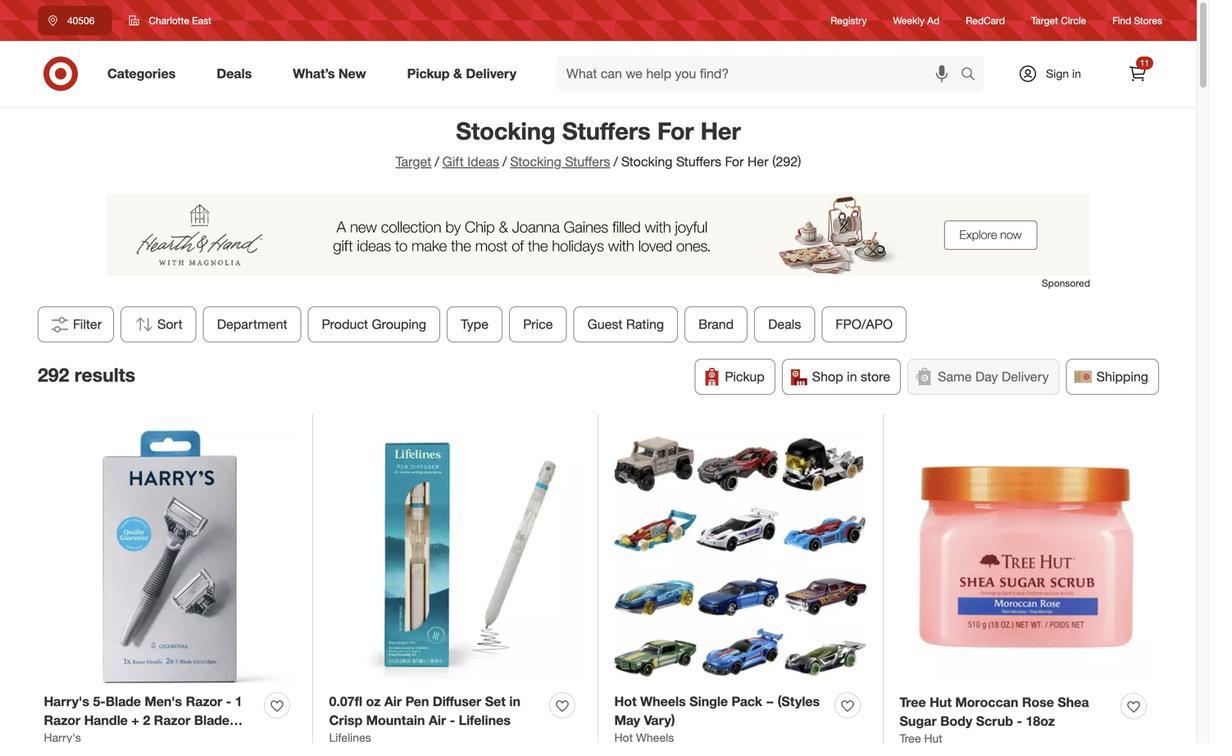 Task type: vqa. For each thing, say whether or not it's contained in the screenshot.
Sugar
yes



Task type: locate. For each thing, give the bounding box(es) containing it.
her left (292) at the right top of the page
[[748, 154, 769, 170]]

/ left gift
[[435, 154, 439, 170]]

hot wheels single pack – (styles may vary)
[[615, 694, 820, 729]]

filter button
[[38, 307, 114, 343]]

charlotte
[[149, 14, 189, 27]]

stores
[[1135, 14, 1163, 27]]

1 horizontal spatial deals
[[769, 317, 802, 333]]

in inside button
[[847, 369, 858, 385]]

her down what can we help you find? suggestions appear below search box
[[701, 116, 741, 146]]

charlotte east
[[149, 14, 211, 27]]

/
[[435, 154, 439, 170], [503, 154, 507, 170], [614, 154, 618, 170]]

40506
[[67, 14, 95, 27]]

grouping
[[372, 317, 427, 333]]

find
[[1113, 14, 1132, 27]]

2 horizontal spatial /
[[614, 154, 618, 170]]

day
[[976, 369, 999, 385]]

0.07fl oz air pen diffuser set in crisp mountain air - lifelines link
[[329, 693, 543, 731]]

1 horizontal spatial delivery
[[1002, 369, 1050, 385]]

1 vertical spatial pickup
[[725, 369, 765, 385]]

harry's 5-blade men's razor - 1 razor handle + 2 razor blade cartridges - charcoal
[[44, 694, 242, 744]]

1 vertical spatial target
[[396, 154, 432, 170]]

1 horizontal spatial /
[[503, 154, 507, 170]]

2 horizontal spatial in
[[1073, 66, 1082, 81]]

0 horizontal spatial /
[[435, 154, 439, 170]]

in
[[1073, 66, 1082, 81], [847, 369, 858, 385], [510, 694, 521, 710]]

0 horizontal spatial air
[[385, 694, 402, 710]]

pickup & delivery link
[[393, 56, 537, 92]]

shop in store button
[[782, 359, 902, 395]]

-
[[226, 694, 231, 710], [450, 713, 455, 729], [1017, 714, 1023, 730], [114, 732, 120, 744]]

department
[[217, 317, 288, 333]]

men's
[[145, 694, 182, 710]]

hot wheels single pack – (styles may vary) image
[[615, 431, 867, 684], [615, 431, 867, 684]]

for
[[658, 116, 694, 146], [725, 154, 744, 170]]

0 horizontal spatial her
[[701, 116, 741, 146]]

1 vertical spatial blade
[[194, 713, 230, 729]]

0 horizontal spatial pickup
[[407, 66, 450, 82]]

circle
[[1061, 14, 1087, 27]]

/ right ideas
[[503, 154, 507, 170]]

sponsored
[[1042, 277, 1091, 289]]

gift
[[443, 154, 464, 170]]

cartridges
[[44, 732, 111, 744]]

5-
[[93, 694, 106, 710]]

harry's
[[44, 694, 89, 710]]

1 vertical spatial in
[[847, 369, 858, 385]]

air down diffuser
[[429, 713, 446, 729]]

0 vertical spatial blade
[[106, 694, 141, 710]]

2 vertical spatial in
[[510, 694, 521, 710]]

find stores link
[[1113, 13, 1163, 28]]

in left store
[[847, 369, 858, 385]]

east
[[192, 14, 211, 27]]

1 vertical spatial deals
[[769, 317, 802, 333]]

blade up +
[[106, 694, 141, 710]]

pickup down brand button
[[725, 369, 765, 385]]

pickup inside 'button'
[[725, 369, 765, 385]]

tree
[[900, 695, 927, 711]]

0 horizontal spatial target
[[396, 154, 432, 170]]

0 horizontal spatial for
[[658, 116, 694, 146]]

0 vertical spatial delivery
[[466, 66, 517, 82]]

deals for deals link
[[217, 66, 252, 82]]

0 horizontal spatial delivery
[[466, 66, 517, 82]]

ideas
[[468, 154, 500, 170]]

0 horizontal spatial deals
[[217, 66, 252, 82]]

pickup button
[[695, 359, 776, 395]]

1 horizontal spatial target
[[1032, 14, 1059, 27]]

0 horizontal spatial in
[[510, 694, 521, 710]]

blade right 2
[[194, 713, 230, 729]]

charlotte east button
[[118, 6, 222, 35]]

292
[[38, 364, 69, 387]]

search button
[[954, 56, 993, 95]]

0 vertical spatial her
[[701, 116, 741, 146]]

1 horizontal spatial air
[[429, 713, 446, 729]]

her
[[701, 116, 741, 146], [748, 154, 769, 170]]

air
[[385, 694, 402, 710], [429, 713, 446, 729]]

1 vertical spatial delivery
[[1002, 369, 1050, 385]]

0 vertical spatial deals
[[217, 66, 252, 82]]

set
[[485, 694, 506, 710]]

target circle link
[[1032, 13, 1087, 28]]

tree hut moroccan rose shea sugar body scrub - 18oz image
[[900, 431, 1154, 684], [900, 431, 1154, 684]]

mountain
[[366, 713, 425, 729]]

1 horizontal spatial in
[[847, 369, 858, 385]]

delivery right 'day'
[[1002, 369, 1050, 385]]

in inside 0.07fl oz air pen diffuser set in crisp mountain air - lifelines
[[510, 694, 521, 710]]

1 horizontal spatial for
[[725, 154, 744, 170]]

2
[[143, 713, 150, 729]]

shop in store
[[813, 369, 891, 385]]

shop
[[813, 369, 844, 385]]

target left circle
[[1032, 14, 1059, 27]]

What can we help you find? suggestions appear below search field
[[557, 56, 965, 92]]

stocking stuffers link
[[510, 154, 611, 170]]

18oz
[[1026, 714, 1056, 730]]

weekly ad
[[894, 14, 940, 27]]

shipping
[[1097, 369, 1149, 385]]

stocking stuffers for her target / gift ideas / stocking stuffers / stocking stuffers for her (292)
[[396, 116, 802, 170]]

- left 18oz at the bottom right
[[1017, 714, 1023, 730]]

stocking
[[456, 116, 556, 146], [510, 154, 562, 170], [622, 154, 673, 170]]

wheels
[[641, 694, 686, 710]]

0 vertical spatial in
[[1073, 66, 1082, 81]]

target left gift
[[396, 154, 432, 170]]

air up the mountain on the left of page
[[385, 694, 402, 710]]

1 horizontal spatial pickup
[[725, 369, 765, 385]]

stuffers
[[563, 116, 651, 146], [565, 154, 611, 170], [677, 154, 722, 170]]

delivery
[[466, 66, 517, 82], [1002, 369, 1050, 385]]

crisp
[[329, 713, 363, 729]]

blade
[[106, 694, 141, 710], [194, 713, 230, 729]]

tree hut moroccan rose shea sugar body scrub - 18oz
[[900, 695, 1090, 730]]

1 vertical spatial her
[[748, 154, 769, 170]]

price
[[523, 317, 553, 333]]

deals inside button
[[769, 317, 802, 333]]

11
[[1141, 58, 1150, 68]]

- down diffuser
[[450, 713, 455, 729]]

type
[[461, 317, 489, 333]]

razor down men's
[[154, 713, 191, 729]]

price button
[[510, 307, 567, 343]]

what's new link
[[279, 56, 387, 92]]

deals right brand
[[769, 317, 802, 333]]

0.07fl oz air pen diffuser set in crisp mountain air - lifelines image
[[329, 431, 582, 684], [329, 431, 582, 684]]

pickup left &
[[407, 66, 450, 82]]

1
[[235, 694, 242, 710]]

in right sign
[[1073, 66, 1082, 81]]

deals left what's
[[217, 66, 252, 82]]

department button
[[203, 307, 302, 343]]

delivery right &
[[466, 66, 517, 82]]

delivery inside button
[[1002, 369, 1050, 385]]

guest
[[588, 317, 623, 333]]

1 horizontal spatial her
[[748, 154, 769, 170]]

0 vertical spatial pickup
[[407, 66, 450, 82]]

/ right stocking stuffers link
[[614, 154, 618, 170]]

- left the 1
[[226, 694, 231, 710]]

in right set
[[510, 694, 521, 710]]

handle
[[84, 713, 128, 729]]

harry's 5-blade men's razor - 1 razor handle + 2 razor blade cartridges - charcoal image
[[44, 431, 297, 684], [44, 431, 297, 684]]



Task type: describe. For each thing, give the bounding box(es) containing it.
razor down harry's
[[44, 713, 80, 729]]

sign in
[[1047, 66, 1082, 81]]

pen
[[406, 694, 429, 710]]

sort button
[[121, 307, 197, 343]]

pickup for pickup & delivery
[[407, 66, 450, 82]]

same day delivery button
[[908, 359, 1060, 395]]

shea
[[1058, 695, 1090, 711]]

0 vertical spatial for
[[658, 116, 694, 146]]

3 / from the left
[[614, 154, 618, 170]]

moroccan
[[956, 695, 1019, 711]]

harry's 5-blade men's razor - 1 razor handle + 2 razor blade cartridges - charcoal link
[[44, 693, 258, 744]]

deals for deals button
[[769, 317, 802, 333]]

1 vertical spatial air
[[429, 713, 446, 729]]

pack
[[732, 694, 763, 710]]

scrub
[[977, 714, 1014, 730]]

body
[[941, 714, 973, 730]]

categories
[[107, 66, 176, 82]]

1 horizontal spatial blade
[[194, 713, 230, 729]]

0 horizontal spatial blade
[[106, 694, 141, 710]]

292 results
[[38, 364, 135, 387]]

(styles
[[778, 694, 820, 710]]

ad
[[928, 14, 940, 27]]

product grouping
[[322, 317, 427, 333]]

guest rating
[[588, 317, 665, 333]]

target inside stocking stuffers for her target / gift ideas / stocking stuffers / stocking stuffers for her (292)
[[396, 154, 432, 170]]

brand button
[[685, 307, 748, 343]]

target circle
[[1032, 14, 1087, 27]]

rose
[[1023, 695, 1055, 711]]

redcard
[[966, 14, 1006, 27]]

product grouping button
[[308, 307, 441, 343]]

deals link
[[203, 56, 273, 92]]

in for sign
[[1073, 66, 1082, 81]]

tree hut moroccan rose shea sugar body scrub - 18oz link
[[900, 694, 1115, 731]]

- down handle
[[114, 732, 120, 744]]

in for shop
[[847, 369, 858, 385]]

charcoal
[[123, 732, 180, 744]]

guest rating button
[[574, 307, 678, 343]]

- inside 0.07fl oz air pen diffuser set in crisp mountain air - lifelines
[[450, 713, 455, 729]]

registry
[[831, 14, 867, 27]]

registry link
[[831, 13, 867, 28]]

same day delivery
[[938, 369, 1050, 385]]

1 vertical spatial for
[[725, 154, 744, 170]]

0 vertical spatial target
[[1032, 14, 1059, 27]]

pickup & delivery
[[407, 66, 517, 82]]

2 / from the left
[[503, 154, 507, 170]]

find stores
[[1113, 14, 1163, 27]]

vary)
[[644, 713, 675, 729]]

redcard link
[[966, 13, 1006, 28]]

sign
[[1047, 66, 1070, 81]]

&
[[454, 66, 463, 82]]

1 / from the left
[[435, 154, 439, 170]]

+
[[131, 713, 139, 729]]

(292)
[[773, 154, 802, 170]]

11 link
[[1120, 56, 1156, 92]]

oz
[[366, 694, 381, 710]]

product
[[322, 317, 368, 333]]

delivery for pickup & delivery
[[466, 66, 517, 82]]

fpo/apo
[[836, 317, 893, 333]]

what's
[[293, 66, 335, 82]]

new
[[339, 66, 366, 82]]

deals button
[[755, 307, 816, 343]]

rating
[[627, 317, 665, 333]]

fpo/apo button
[[822, 307, 907, 343]]

0.07fl oz air pen diffuser set in crisp mountain air - lifelines
[[329, 694, 521, 729]]

hot wheels single pack – (styles may vary) link
[[615, 693, 829, 731]]

shipping button
[[1067, 359, 1160, 395]]

0.07fl
[[329, 694, 363, 710]]

search
[[954, 67, 993, 83]]

advertisement region
[[107, 194, 1091, 276]]

filter
[[73, 317, 102, 333]]

hut
[[930, 695, 952, 711]]

type button
[[447, 307, 503, 343]]

- inside tree hut moroccan rose shea sugar body scrub - 18oz
[[1017, 714, 1023, 730]]

–
[[766, 694, 774, 710]]

may
[[615, 713, 641, 729]]

razor left the 1
[[186, 694, 222, 710]]

40506 button
[[38, 6, 112, 35]]

results
[[74, 364, 135, 387]]

0 vertical spatial air
[[385, 694, 402, 710]]

pickup for pickup
[[725, 369, 765, 385]]

lifelines
[[459, 713, 511, 729]]

gift ideas link
[[443, 154, 500, 170]]

what's new
[[293, 66, 366, 82]]

sign in link
[[1005, 56, 1107, 92]]

diffuser
[[433, 694, 482, 710]]

delivery for same day delivery
[[1002, 369, 1050, 385]]

categories link
[[94, 56, 196, 92]]

weekly
[[894, 14, 925, 27]]



